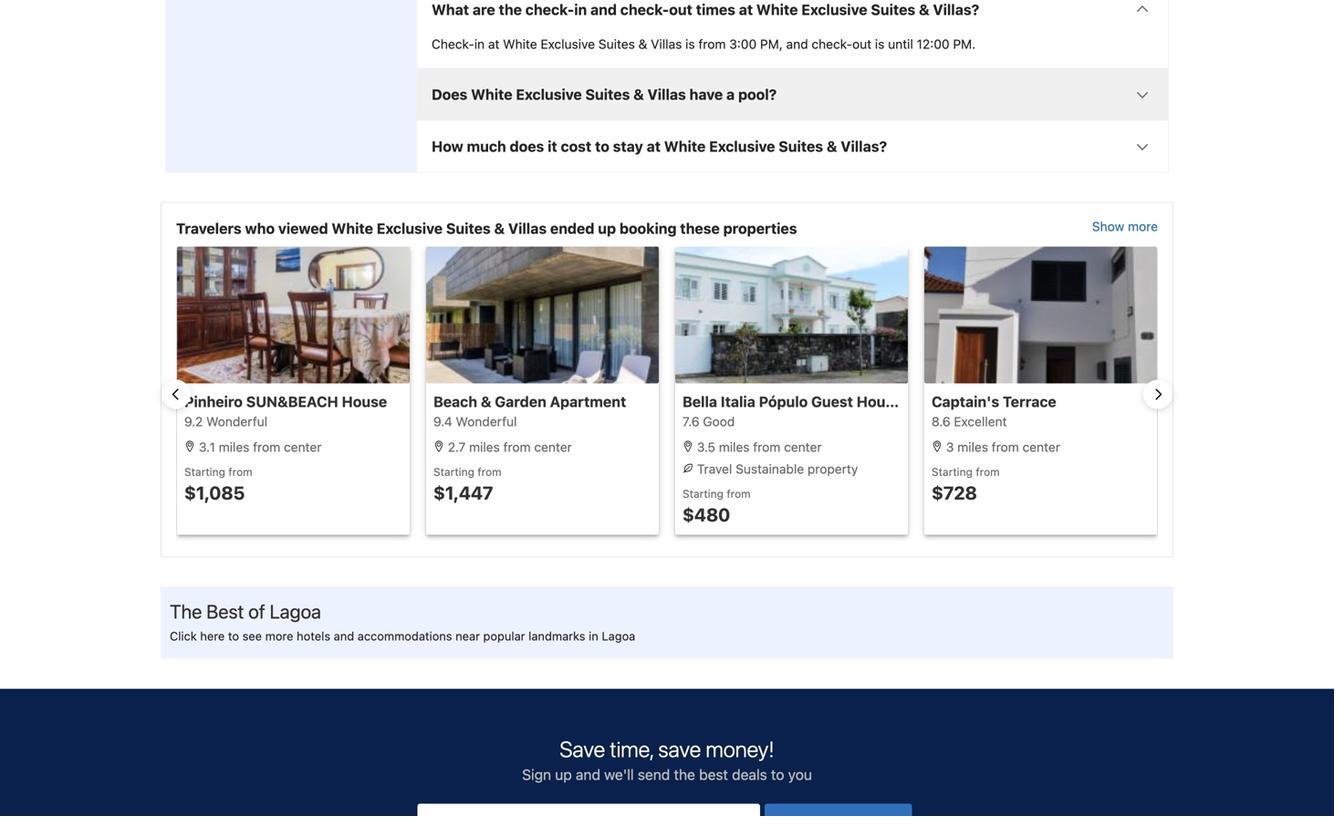 Task type: vqa. For each thing, say whether or not it's contained in the screenshot.


Task type: locate. For each thing, give the bounding box(es) containing it.
from inside accordion control element
[[699, 37, 726, 52]]

1 horizontal spatial the
[[674, 767, 695, 784]]

and down what are the check-in and check-out times at white exclusive suites & villas? dropdown button
[[786, 37, 808, 52]]

0 horizontal spatial in
[[474, 37, 485, 52]]

center down pinheiro sun&beach house 9.2 wonderful
[[284, 440, 322, 455]]

0 horizontal spatial more
[[265, 630, 293, 644]]

you
[[788, 767, 812, 784]]

check- down what are the check-in and check-out times at white exclusive suites & villas? dropdown button
[[812, 37, 852, 52]]

send
[[638, 767, 670, 784]]

1 miles from the left
[[219, 440, 250, 455]]

best
[[206, 601, 244, 624]]

1 vertical spatial to
[[228, 630, 239, 644]]

at
[[739, 1, 753, 18], [488, 37, 500, 52], [647, 138, 661, 155]]

deals
[[732, 767, 767, 784]]

1 horizontal spatial at
[[647, 138, 661, 155]]

& up 'stay'
[[634, 86, 644, 103]]

2 center from the left
[[534, 440, 572, 455]]

of
[[248, 601, 265, 624]]

1 horizontal spatial out
[[852, 37, 872, 52]]

from
[[699, 37, 726, 52], [253, 440, 280, 455], [503, 440, 531, 455], [753, 440, 781, 455], [992, 440, 1019, 455], [228, 466, 252, 479], [478, 466, 502, 479], [976, 466, 1000, 479], [727, 488, 751, 501]]

1 horizontal spatial villas?
[[933, 1, 979, 18]]

villas? inside what are the check-in and check-out times at white exclusive suites & villas? dropdown button
[[933, 1, 979, 18]]

suites
[[871, 1, 916, 18], [599, 37, 635, 52], [586, 86, 630, 103], [779, 138, 823, 155], [446, 220, 491, 237]]

white
[[757, 1, 798, 18], [503, 37, 537, 52], [471, 86, 513, 103], [664, 138, 706, 155], [332, 220, 373, 237]]

2 horizontal spatial at
[[739, 1, 753, 18]]

0 vertical spatial out
[[669, 1, 693, 18]]

center
[[284, 440, 322, 455], [534, 440, 572, 455], [784, 440, 822, 455], [1023, 440, 1061, 455]]

$728
[[932, 483, 977, 504]]

villas? down does white exclusive suites & villas have a pool? dropdown button
[[841, 138, 887, 155]]

villas?
[[933, 1, 979, 18], [841, 138, 887, 155]]

4 center from the left
[[1023, 440, 1061, 455]]

center up travel sustainable property
[[784, 440, 822, 455]]

does
[[510, 138, 544, 155]]

more
[[1128, 219, 1158, 234], [265, 630, 293, 644]]

from down "2.7 miles from center"
[[478, 466, 502, 479]]

starting up the $1,447
[[434, 466, 475, 479]]

0 vertical spatial villas
[[651, 37, 682, 52]]

villas for up
[[508, 220, 547, 237]]

suites up 'stay'
[[586, 86, 630, 103]]

what are the check-in and check-out times at white exclusive suites & villas?
[[432, 1, 979, 18]]

beach & garden apartment 9.4 wonderful
[[434, 394, 626, 430]]

2 vertical spatial villas
[[508, 220, 547, 237]]

save time, save money! sign up and we'll send the best deals to you
[[522, 737, 812, 784]]

0 vertical spatial lagoa
[[270, 601, 321, 624]]

0 horizontal spatial the
[[499, 1, 522, 18]]

out left until
[[852, 37, 872, 52]]

starting
[[184, 466, 225, 479], [434, 466, 475, 479], [932, 466, 973, 479], [683, 488, 724, 501]]

check-
[[525, 1, 574, 18], [620, 1, 669, 18], [812, 37, 852, 52]]

and inside save time, save money! sign up and we'll send the best deals to you
[[576, 767, 601, 784]]

0 horizontal spatial out
[[669, 1, 693, 18]]

2 house from the left
[[857, 394, 902, 411]]

white up 3:00 pm,
[[757, 1, 798, 18]]

1 vertical spatial the
[[674, 767, 695, 784]]

0 vertical spatial up
[[598, 220, 616, 237]]

the right are
[[499, 1, 522, 18]]

to inside save time, save money! sign up and we'll send the best deals to you
[[771, 767, 784, 784]]

and up does white exclusive suites & villas have a pool?
[[591, 1, 617, 18]]

1 house from the left
[[342, 394, 387, 411]]

house right sun&beach
[[342, 394, 387, 411]]

at right times
[[739, 1, 753, 18]]

exclusive
[[802, 1, 868, 18], [541, 37, 595, 52], [516, 86, 582, 103], [709, 138, 775, 155], [377, 220, 443, 237]]

center down beach & garden apartment 9.4 wonderful
[[534, 440, 572, 455]]

from down captain's terrace 8.6 excellent at the right of the page
[[992, 440, 1019, 455]]

miles down 9.4 wonderful in the bottom left of the page
[[469, 440, 500, 455]]

0 vertical spatial villas?
[[933, 1, 979, 18]]

save
[[658, 737, 701, 763]]

center for $1,447
[[534, 440, 572, 455]]

have
[[690, 86, 723, 103]]

check- up 'check-in at white exclusive suites & villas is from 3:00 pm, and check-out is until 12:00 pm.'
[[620, 1, 669, 18]]

villas
[[651, 37, 682, 52], [648, 86, 686, 103], [508, 220, 547, 237]]

0 vertical spatial more
[[1128, 219, 1158, 234]]

2 horizontal spatial check-
[[812, 37, 852, 52]]

starting inside starting from $480
[[683, 488, 724, 501]]

0 vertical spatial to
[[595, 138, 610, 155]]

out left times
[[669, 1, 693, 18]]

1 vertical spatial villas?
[[841, 138, 887, 155]]

starting inside the starting from $728
[[932, 466, 973, 479]]

times
[[696, 1, 736, 18]]

starting up $728
[[932, 466, 973, 479]]

check- right are
[[525, 1, 574, 18]]

to left see
[[228, 630, 239, 644]]

is
[[686, 37, 695, 52], [875, 37, 885, 52]]

hotels
[[297, 630, 330, 644]]

more right see
[[265, 630, 293, 644]]

starting up '$1,085'
[[184, 466, 225, 479]]

region
[[162, 247, 1173, 543]]

miles for $1,447
[[469, 440, 500, 455]]

and down save
[[576, 767, 601, 784]]

accordion control element
[[416, 0, 1169, 173]]

sun&beach
[[246, 394, 338, 411]]

out
[[669, 1, 693, 18], [852, 37, 872, 52]]

1 horizontal spatial in
[[574, 1, 587, 18]]

center down terrace
[[1023, 440, 1061, 455]]

cost
[[561, 138, 592, 155]]

bella
[[683, 394, 717, 411]]

3 miles from the left
[[719, 440, 750, 455]]

4 miles from the left
[[958, 440, 988, 455]]

from up sustainable
[[753, 440, 781, 455]]

viewed
[[278, 220, 328, 237]]

starting for $1,085
[[184, 466, 225, 479]]

beach
[[434, 394, 477, 411]]

from down travel
[[727, 488, 751, 501]]

0 horizontal spatial villas?
[[841, 138, 887, 155]]

in right landmarks at the left of page
[[589, 630, 599, 644]]

0 horizontal spatial to
[[228, 630, 239, 644]]

italia
[[721, 394, 756, 411]]

1 vertical spatial at
[[488, 37, 500, 52]]

1 horizontal spatial more
[[1128, 219, 1158, 234]]

is left until
[[875, 37, 885, 52]]

villas left ended
[[508, 220, 547, 237]]

2 horizontal spatial in
[[589, 630, 599, 644]]

1 horizontal spatial up
[[598, 220, 616, 237]]

2 miles from the left
[[469, 440, 500, 455]]

1 horizontal spatial lagoa
[[602, 630, 635, 644]]

1 horizontal spatial check-
[[620, 1, 669, 18]]

miles right 3
[[958, 440, 988, 455]]

center for $1,085
[[284, 440, 322, 455]]

0 horizontal spatial is
[[686, 37, 695, 52]]

pool?
[[738, 86, 777, 103]]

house right guest
[[857, 394, 902, 411]]

villas down what are the check-in and check-out times at white exclusive suites & villas?
[[651, 37, 682, 52]]

1 vertical spatial out
[[852, 37, 872, 52]]

1 vertical spatial more
[[265, 630, 293, 644]]

at right 'stay'
[[647, 138, 661, 155]]

2 vertical spatial to
[[771, 767, 784, 784]]

the down save on the bottom
[[674, 767, 695, 784]]

and right hotels
[[334, 630, 354, 644]]

more right show at the right top
[[1128, 219, 1158, 234]]

lagoa up hotels
[[270, 601, 321, 624]]

the
[[170, 601, 202, 624]]

miles down 9.2 wonderful
[[219, 440, 250, 455]]

miles right 3.5
[[719, 440, 750, 455]]

3.5
[[697, 440, 716, 455]]

up
[[598, 220, 616, 237], [555, 767, 572, 784]]

lagoa
[[270, 601, 321, 624], [602, 630, 635, 644]]

check-in at white exclusive suites & villas is from 3:00 pm, and check-out is until 12:00 pm.
[[432, 37, 976, 52]]

1 horizontal spatial house
[[857, 394, 902, 411]]

1 horizontal spatial to
[[595, 138, 610, 155]]

2 vertical spatial in
[[589, 630, 599, 644]]

we'll
[[604, 767, 634, 784]]

0 vertical spatial in
[[574, 1, 587, 18]]

from inside starting from $1,085
[[228, 466, 252, 479]]

villas left the have
[[648, 86, 686, 103]]

miles
[[219, 440, 250, 455], [469, 440, 500, 455], [719, 440, 750, 455], [958, 440, 988, 455]]

1 vertical spatial up
[[555, 767, 572, 784]]

to inside the best of lagoa click here to see more hotels and accommodations near popular landmarks in lagoa
[[228, 630, 239, 644]]

2 horizontal spatial to
[[771, 767, 784, 784]]

1 vertical spatial in
[[474, 37, 485, 52]]

2 vertical spatial at
[[647, 138, 661, 155]]

& left ended
[[494, 220, 505, 237]]

in down are
[[474, 37, 485, 52]]

from down 3.1 miles from center
[[228, 466, 252, 479]]

villas inside does white exclusive suites & villas have a pool? dropdown button
[[648, 86, 686, 103]]

white right the viewed
[[332, 220, 373, 237]]

starting inside starting from $1,447
[[434, 466, 475, 479]]

0 horizontal spatial up
[[555, 767, 572, 784]]

0 horizontal spatial house
[[342, 394, 387, 411]]

in up does white exclusive suites & villas have a pool?
[[574, 1, 587, 18]]

miles for $728
[[958, 440, 988, 455]]

starting from $1,085
[[184, 466, 252, 504]]

these
[[680, 220, 720, 237]]

near
[[456, 630, 480, 644]]

starting up $480
[[683, 488, 724, 501]]

captain's
[[932, 394, 999, 411]]

in
[[574, 1, 587, 18], [474, 37, 485, 52], [589, 630, 599, 644]]

& up 9.4 wonderful in the bottom left of the page
[[481, 394, 491, 411]]

from down times
[[699, 37, 726, 52]]

0 vertical spatial the
[[499, 1, 522, 18]]

2 is from the left
[[875, 37, 885, 52]]

0 horizontal spatial at
[[488, 37, 500, 52]]

3 center from the left
[[784, 440, 822, 455]]

Your email address email field
[[418, 805, 760, 817]]

lagoa right landmarks at the left of page
[[602, 630, 635, 644]]

in inside dropdown button
[[574, 1, 587, 18]]

from down 3 miles from center
[[976, 466, 1000, 479]]

to left 'stay'
[[595, 138, 610, 155]]

starting for $480
[[683, 488, 724, 501]]

up inside save time, save money! sign up and we'll send the best deals to you
[[555, 767, 572, 784]]

starting for $728
[[932, 466, 973, 479]]

starting inside starting from $1,085
[[184, 466, 225, 479]]

1 vertical spatial lagoa
[[602, 630, 635, 644]]

at down are
[[488, 37, 500, 52]]

0 horizontal spatial lagoa
[[270, 601, 321, 624]]

house
[[342, 394, 387, 411], [857, 394, 902, 411]]

suites up does white exclusive suites & villas have a pool?
[[599, 37, 635, 52]]

villas? up 12:00 pm.
[[933, 1, 979, 18]]

&
[[919, 1, 930, 18], [639, 37, 647, 52], [634, 86, 644, 103], [827, 138, 837, 155], [494, 220, 505, 237], [481, 394, 491, 411]]

more inside show more link
[[1128, 219, 1158, 234]]

up right ended
[[598, 220, 616, 237]]

from down pinheiro sun&beach house 9.2 wonderful
[[253, 440, 280, 455]]

1 center from the left
[[284, 440, 322, 455]]

accommodations
[[358, 630, 452, 644]]

villas? inside how much does it cost to stay at white exclusive suites & villas? dropdown button
[[841, 138, 887, 155]]

is down what are the check-in and check-out times at white exclusive suites & villas?
[[686, 37, 695, 52]]

1 vertical spatial villas
[[648, 86, 686, 103]]

to
[[595, 138, 610, 155], [228, 630, 239, 644], [771, 767, 784, 784]]

12:00 pm.
[[917, 37, 976, 52]]

white down the have
[[664, 138, 706, 155]]

to left you at the right
[[771, 767, 784, 784]]

up right "sign"
[[555, 767, 572, 784]]

1 horizontal spatial is
[[875, 37, 885, 52]]



Task type: describe. For each thing, give the bounding box(es) containing it.
apartment
[[550, 394, 626, 411]]

terrace
[[1003, 394, 1057, 411]]

from inside starting from $1,447
[[478, 466, 502, 479]]

& up 12:00 pm.
[[919, 1, 930, 18]]

villas for from
[[651, 37, 682, 52]]

landmarks
[[529, 630, 586, 644]]

does white exclusive suites & villas have a pool? button
[[417, 69, 1168, 120]]

0 horizontal spatial check-
[[525, 1, 574, 18]]

2.7
[[448, 440, 466, 455]]

click
[[170, 630, 197, 644]]

show more
[[1092, 219, 1158, 234]]

are
[[473, 1, 495, 18]]

captain's terrace 8.6 excellent
[[932, 394, 1057, 430]]

center for $728
[[1023, 440, 1061, 455]]

2.7 miles from center
[[444, 440, 572, 455]]

$480
[[683, 504, 730, 526]]

suites down does white exclusive suites & villas have a pool? dropdown button
[[779, 138, 823, 155]]

7.6 good
[[683, 415, 735, 430]]

sign
[[522, 767, 551, 784]]

and inside the best of lagoa click here to see more hotels and accommodations near popular landmarks in lagoa
[[334, 630, 354, 644]]

popular
[[483, 630, 525, 644]]

house inside pinheiro sun&beach house 9.2 wonderful
[[342, 394, 387, 411]]

from down beach & garden apartment 9.4 wonderful
[[503, 440, 531, 455]]

3.1 miles from center
[[195, 440, 322, 455]]

in inside the best of lagoa click here to see more hotels and accommodations near popular landmarks in lagoa
[[589, 630, 599, 644]]

here
[[200, 630, 225, 644]]

8.6 excellent
[[932, 415, 1007, 430]]

property
[[808, 462, 858, 477]]

does
[[432, 86, 468, 103]]

house inside bella italia pópulo guest house 7.6 good
[[857, 394, 902, 411]]

to inside dropdown button
[[595, 138, 610, 155]]

ended
[[550, 220, 595, 237]]

1 is from the left
[[686, 37, 695, 52]]

how much does it cost to stay at white exclusive suites & villas? button
[[417, 121, 1168, 172]]

starting from $480
[[683, 488, 751, 526]]

travel sustainable property
[[694, 462, 858, 477]]

9.4 wonderful
[[434, 415, 517, 430]]

more inside the best of lagoa click here to see more hotels and accommodations near popular landmarks in lagoa
[[265, 630, 293, 644]]

9.2 wonderful
[[184, 415, 268, 430]]

starting from $728
[[932, 466, 1000, 504]]

properties
[[723, 220, 797, 237]]

white right the check- in the top of the page
[[503, 37, 537, 52]]

the inside dropdown button
[[499, 1, 522, 18]]

the best of lagoa click here to see more hotels and accommodations near popular landmarks in lagoa
[[170, 601, 635, 644]]

from inside starting from $480
[[727, 488, 751, 501]]

travelers who viewed white exclusive suites & villas ended up booking these properties
[[176, 220, 797, 237]]

& up does white exclusive suites & villas have a pool?
[[639, 37, 647, 52]]

sustainable
[[736, 462, 804, 477]]

3
[[946, 440, 954, 455]]

travel
[[697, 462, 732, 477]]

pinheiro
[[184, 394, 243, 411]]

garden
[[495, 394, 547, 411]]

stay
[[613, 138, 643, 155]]

how
[[432, 138, 463, 155]]

check-
[[432, 37, 474, 52]]

who
[[245, 220, 275, 237]]

pinheiro sun&beach house 9.2 wonderful
[[184, 394, 387, 430]]

show more link
[[1092, 218, 1158, 240]]

starting from $1,447
[[434, 466, 502, 504]]

white right does
[[471, 86, 513, 103]]

money!
[[706, 737, 775, 763]]

how much does it cost to stay at white exclusive suites & villas?
[[432, 138, 887, 155]]

it
[[548, 138, 557, 155]]

3 miles from center
[[943, 440, 1061, 455]]

best
[[699, 767, 728, 784]]

$1,085
[[184, 483, 245, 504]]

3.1
[[199, 440, 215, 455]]

see
[[242, 630, 262, 644]]

miles for $1,085
[[219, 440, 250, 455]]

0 vertical spatial at
[[739, 1, 753, 18]]

travelers
[[176, 220, 242, 237]]

bella italia pópulo guest house 7.6 good
[[683, 394, 902, 430]]

$1,447
[[434, 483, 493, 504]]

suites up until
[[871, 1, 916, 18]]

the inside save time, save money! sign up and we'll send the best deals to you
[[674, 767, 695, 784]]

booking
[[620, 220, 677, 237]]

time,
[[610, 737, 654, 763]]

and inside dropdown button
[[591, 1, 617, 18]]

& inside beach & garden apartment 9.4 wonderful
[[481, 394, 491, 411]]

3.5 miles from center
[[694, 440, 822, 455]]

show
[[1092, 219, 1125, 234]]

does white exclusive suites & villas have a pool?
[[432, 86, 777, 103]]

pópulo
[[759, 394, 808, 411]]

region containing $1,085
[[162, 247, 1173, 543]]

a
[[727, 86, 735, 103]]

much
[[467, 138, 506, 155]]

from inside the starting from $728
[[976, 466, 1000, 479]]

what are the check-in and check-out times at white exclusive suites & villas? button
[[417, 0, 1168, 35]]

suites down the much
[[446, 220, 491, 237]]

out inside dropdown button
[[669, 1, 693, 18]]

until
[[888, 37, 913, 52]]

starting for $1,447
[[434, 466, 475, 479]]

& down does white exclusive suites & villas have a pool? dropdown button
[[827, 138, 837, 155]]

save
[[560, 737, 605, 763]]

3:00 pm,
[[729, 37, 783, 52]]

what
[[432, 1, 469, 18]]

guest
[[811, 394, 853, 411]]



